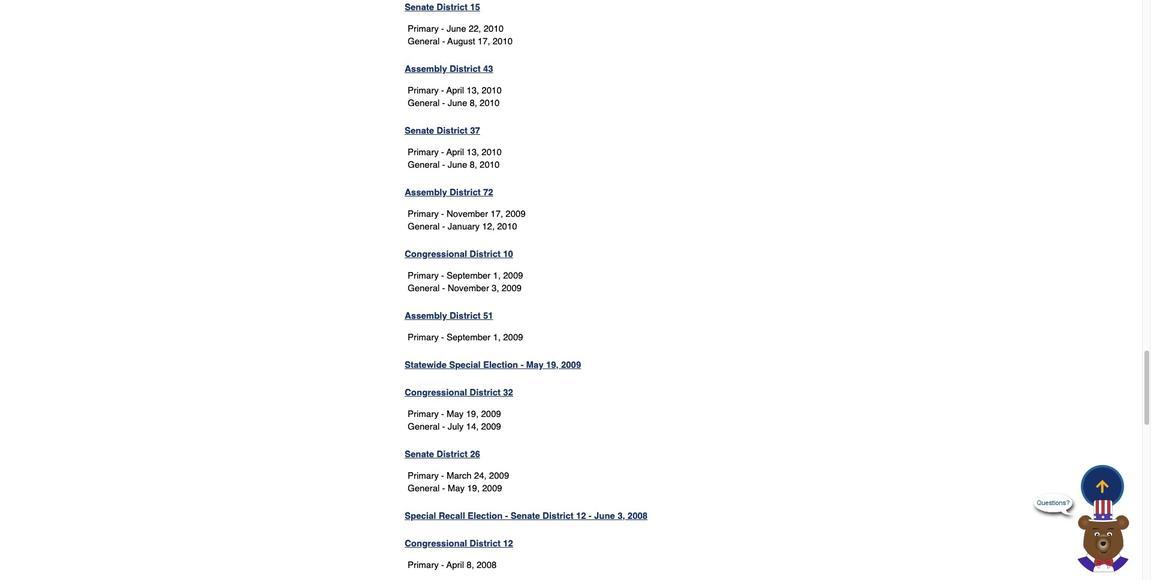 Task type: locate. For each thing, give the bounding box(es) containing it.
6 general from the top
[[408, 422, 440, 432]]

district
[[437, 2, 468, 12], [450, 63, 481, 74], [437, 125, 468, 135], [450, 187, 481, 197], [470, 249, 501, 259], [450, 311, 481, 321], [470, 387, 501, 398], [437, 449, 468, 459], [543, 511, 574, 521], [470, 539, 501, 549]]

senate district 26
[[405, 449, 480, 459]]

november inside primary - november 17, 2009 general - january 12, 2010
[[447, 209, 488, 219]]

2 vertical spatial assembly
[[405, 311, 447, 321]]

1 vertical spatial may
[[447, 409, 464, 419]]

general inside the primary - march 24, 2009 general - may 19, 2009
[[408, 483, 440, 494]]

congressional for congressional district 32
[[405, 387, 467, 398]]

congressional for congressional district 10
[[405, 249, 467, 259]]

general up assembly district 51
[[408, 283, 440, 293]]

congressional district 32 link
[[405, 387, 513, 398]]

general up assembly district 43 link
[[408, 36, 440, 46]]

general
[[408, 36, 440, 46], [408, 98, 440, 108], [408, 159, 440, 170], [408, 221, 440, 231], [408, 283, 440, 293], [408, 422, 440, 432], [408, 483, 440, 494]]

6 primary from the top
[[408, 332, 439, 342]]

assembly up primary - september 1, 2009
[[405, 311, 447, 321]]

1 assembly from the top
[[405, 63, 447, 74]]

district for 37
[[437, 125, 468, 135]]

0 horizontal spatial 3,
[[492, 283, 499, 293]]

primary up statewide
[[408, 332, 439, 342]]

april down congressional district 12 link
[[447, 560, 464, 570]]

0 vertical spatial april
[[447, 85, 464, 95]]

1, up 51
[[493, 270, 501, 281]]

1 vertical spatial november
[[448, 283, 489, 293]]

0 vertical spatial 12
[[576, 511, 586, 521]]

51
[[483, 311, 493, 321]]

1 vertical spatial 2008
[[477, 560, 497, 570]]

1 vertical spatial 3,
[[618, 511, 626, 521]]

0 horizontal spatial 17,
[[478, 36, 490, 46]]

1 horizontal spatial special
[[449, 360, 481, 370]]

0 vertical spatial 17,
[[478, 36, 490, 46]]

0 vertical spatial primary - april 13, 2010 general - june 8, 2010
[[408, 85, 502, 108]]

congressional
[[405, 249, 467, 259], [405, 387, 467, 398], [405, 539, 467, 549]]

1 vertical spatial primary - april 13, 2010 general - june 8, 2010
[[408, 147, 502, 170]]

april down assembly district 43 in the top left of the page
[[447, 85, 464, 95]]

september for primary - september 1, 2009
[[447, 332, 491, 342]]

district for 32
[[470, 387, 501, 398]]

0 vertical spatial november
[[447, 209, 488, 219]]

1 vertical spatial april
[[447, 147, 464, 157]]

17, up 12,
[[491, 209, 503, 219]]

1 congressional from the top
[[405, 249, 467, 259]]

13,
[[467, 85, 479, 95], [467, 147, 479, 157]]

district for 51
[[450, 311, 481, 321]]

5 general from the top
[[408, 283, 440, 293]]

congressional down january
[[405, 249, 467, 259]]

12
[[576, 511, 586, 521], [503, 539, 513, 549]]

congressional for congressional district 12
[[405, 539, 467, 549]]

congressional up primary - april 8, 2008
[[405, 539, 467, 549]]

8, down the 37
[[470, 159, 477, 170]]

primary inside the primary - june 22, 2010 general - august 17, 2010
[[408, 23, 439, 33]]

assembly district 51
[[405, 311, 493, 321]]

general inside primary - may 19, 2009 general - july 14, 2009
[[408, 422, 440, 432]]

assembly district 43
[[405, 63, 493, 74]]

19,
[[546, 360, 559, 370], [466, 409, 479, 419], [467, 483, 480, 494]]

november
[[447, 209, 488, 219], [448, 283, 489, 293]]

senate district 26 link
[[405, 449, 480, 459]]

1 1, from the top
[[493, 270, 501, 281]]

district for 10
[[470, 249, 501, 259]]

32
[[503, 387, 513, 398]]

general inside primary - november 17, 2009 general - january 12, 2010
[[408, 221, 440, 231]]

5 primary from the top
[[408, 270, 439, 281]]

primary - april 13, 2010 general - june 8, 2010
[[408, 85, 502, 108], [408, 147, 502, 170]]

0 vertical spatial congressional
[[405, 249, 467, 259]]

1,
[[493, 270, 501, 281], [493, 332, 501, 342]]

primary - april 13, 2010 general - june 8, 2010 down senate district 37
[[408, 147, 502, 170]]

primary - june 22, 2010 general - august 17, 2010
[[408, 23, 513, 46]]

2 congressional from the top
[[405, 387, 467, 398]]

senate district 15
[[405, 2, 480, 12]]

primary down assembly district 43 link
[[408, 85, 439, 95]]

senate for senate district 15
[[405, 2, 434, 12]]

district for 26
[[437, 449, 468, 459]]

2 vertical spatial 19,
[[467, 483, 480, 494]]

2 vertical spatial congressional
[[405, 539, 467, 549]]

may inside primary - may 19, 2009 general - july 14, 2009
[[447, 409, 464, 419]]

november up assembly district 51 link
[[448, 283, 489, 293]]

7 general from the top
[[408, 483, 440, 494]]

district for 43
[[450, 63, 481, 74]]

1 13, from the top
[[467, 85, 479, 95]]

0 vertical spatial 1,
[[493, 270, 501, 281]]

1 vertical spatial congressional
[[405, 387, 467, 398]]

37
[[470, 125, 480, 135]]

assembly
[[405, 63, 447, 74], [405, 187, 447, 197], [405, 311, 447, 321]]

primary - september 1, 2009 general - november 3, 2009
[[408, 270, 523, 293]]

january
[[448, 221, 480, 231]]

8 primary from the top
[[408, 471, 439, 481]]

0 vertical spatial 3,
[[492, 283, 499, 293]]

senate for senate district 26
[[405, 449, 434, 459]]

assembly up primary - november 17, 2009 general - january 12, 2010
[[405, 187, 447, 197]]

4 general from the top
[[408, 221, 440, 231]]

1 vertical spatial september
[[447, 332, 491, 342]]

1 vertical spatial 1,
[[493, 332, 501, 342]]

primary - april 13, 2010 general - june 8, 2010 down assembly district 43 link
[[408, 85, 502, 108]]

general left january
[[408, 221, 440, 231]]

senate district 37
[[405, 125, 480, 135]]

3,
[[492, 283, 499, 293], [618, 511, 626, 521]]

1 horizontal spatial 2008
[[628, 511, 648, 521]]

questions? ask me. image
[[1035, 488, 1073, 526]]

1 vertical spatial 19,
[[466, 409, 479, 419]]

7 primary from the top
[[408, 409, 439, 419]]

1, inside primary - september 1, 2009 general - november 3, 2009
[[493, 270, 501, 281]]

district for 15
[[437, 2, 468, 12]]

primary down congressional district 10
[[408, 270, 439, 281]]

august
[[448, 36, 475, 46]]

assembly district 43 link
[[405, 63, 493, 74]]

1 horizontal spatial 17,
[[491, 209, 503, 219]]

3 congressional from the top
[[405, 539, 467, 549]]

1 primary - april 13, 2010 general - june 8, 2010 from the top
[[408, 85, 502, 108]]

november up january
[[447, 209, 488, 219]]

2 1, from the top
[[493, 332, 501, 342]]

1, down 51
[[493, 332, 501, 342]]

2 assembly from the top
[[405, 187, 447, 197]]

primary - november 17, 2009 general - january 12, 2010
[[408, 209, 526, 231]]

1 primary from the top
[[408, 23, 439, 33]]

statewide special election - may 19, 2009
[[405, 360, 582, 370]]

recall
[[439, 511, 465, 521]]

1 general from the top
[[408, 36, 440, 46]]

17, down 22,
[[478, 36, 490, 46]]

special down primary - september 1, 2009
[[449, 360, 481, 370]]

1 september from the top
[[447, 270, 491, 281]]

primary down assembly district 72
[[408, 209, 439, 219]]

primary
[[408, 23, 439, 33], [408, 85, 439, 95], [408, 147, 439, 157], [408, 209, 439, 219], [408, 270, 439, 281], [408, 332, 439, 342], [408, 409, 439, 419], [408, 471, 439, 481], [408, 560, 439, 570]]

0 horizontal spatial special
[[405, 511, 436, 521]]

assembly down the primary - june 22, 2010 general - august 17, 2010
[[405, 63, 447, 74]]

3 assembly from the top
[[405, 311, 447, 321]]

may
[[526, 360, 544, 370], [447, 409, 464, 419], [448, 483, 465, 494]]

primary down congressional district 32
[[408, 409, 439, 419]]

election up 32
[[483, 360, 518, 370]]

general inside primary - september 1, 2009 general - november 3, 2009
[[408, 283, 440, 293]]

8, up the 37
[[470, 98, 477, 108]]

1 vertical spatial election
[[468, 511, 503, 521]]

june
[[447, 23, 466, 33], [448, 98, 467, 108], [448, 159, 467, 170], [594, 511, 616, 521]]

1 vertical spatial assembly
[[405, 187, 447, 197]]

september
[[447, 270, 491, 281], [447, 332, 491, 342]]

election for special
[[483, 360, 518, 370]]

senate
[[405, 2, 434, 12], [405, 125, 434, 135], [405, 449, 434, 459], [511, 511, 540, 521]]

2 vertical spatial april
[[447, 560, 464, 570]]

september down congressional district 10
[[447, 270, 491, 281]]

september inside primary - september 1, 2009 general - november 3, 2009
[[447, 270, 491, 281]]

2009
[[506, 209, 526, 219], [503, 270, 523, 281], [502, 283, 522, 293], [503, 332, 523, 342], [561, 360, 582, 370], [481, 409, 501, 419], [481, 422, 501, 432], [489, 471, 509, 481], [482, 483, 502, 494]]

primary down senate district 37
[[408, 147, 439, 157]]

election
[[483, 360, 518, 370], [468, 511, 503, 521]]

2 september from the top
[[447, 332, 491, 342]]

congressional district 12
[[405, 539, 513, 549]]

election right recall
[[468, 511, 503, 521]]

april
[[447, 85, 464, 95], [447, 147, 464, 157], [447, 560, 464, 570]]

0 horizontal spatial 12
[[503, 539, 513, 549]]

primary down senate district 26
[[408, 471, 439, 481]]

2008
[[628, 511, 648, 521], [477, 560, 497, 570]]

2 april from the top
[[447, 147, 464, 157]]

3 primary from the top
[[408, 147, 439, 157]]

0 vertical spatial 13,
[[467, 85, 479, 95]]

primary down senate district 15 link
[[408, 23, 439, 33]]

24,
[[474, 471, 487, 481]]

statewide
[[405, 360, 447, 370]]

click me to chat with sam image
[[1071, 500, 1137, 573]]

0 vertical spatial election
[[483, 360, 518, 370]]

general up senate district 37 link
[[408, 98, 440, 108]]

general left july
[[408, 422, 440, 432]]

-
[[441, 23, 444, 33], [442, 36, 445, 46], [441, 85, 444, 95], [442, 98, 445, 108], [441, 147, 444, 157], [442, 159, 445, 170], [441, 209, 444, 219], [442, 221, 445, 231], [441, 270, 444, 281], [442, 283, 445, 293], [441, 332, 444, 342], [521, 360, 524, 370], [441, 409, 444, 419], [442, 422, 445, 432], [441, 471, 444, 481], [442, 483, 445, 494], [505, 511, 508, 521], [589, 511, 592, 521], [441, 560, 444, 570]]

0 vertical spatial 2008
[[628, 511, 648, 521]]

1 horizontal spatial 12
[[576, 511, 586, 521]]

general up assembly district 72
[[408, 159, 440, 170]]

general down senate district 26 link
[[408, 483, 440, 494]]

0 vertical spatial september
[[447, 270, 491, 281]]

april down senate district 37 link
[[447, 147, 464, 157]]

13, down the 37
[[467, 147, 479, 157]]

congressional down statewide
[[405, 387, 467, 398]]

3, inside primary - september 1, 2009 general - november 3, 2009
[[492, 283, 499, 293]]

8,
[[470, 98, 477, 108], [470, 159, 477, 170], [467, 560, 474, 570]]

0 vertical spatial assembly
[[405, 63, 447, 74]]

0 vertical spatial special
[[449, 360, 481, 370]]

0 horizontal spatial 2008
[[477, 560, 497, 570]]

primary - march 24, 2009 general - may 19, 2009
[[408, 471, 509, 494]]

9 primary from the top
[[408, 560, 439, 570]]

special recall election - senate district 12 - june 3, 2008
[[405, 511, 648, 521]]

1 vertical spatial 13,
[[467, 147, 479, 157]]

primary - september 1, 2009
[[408, 332, 523, 342]]

17,
[[478, 36, 490, 46], [491, 209, 503, 219]]

1 april from the top
[[447, 85, 464, 95]]

special
[[449, 360, 481, 370], [405, 511, 436, 521]]

8, down congressional district 12 link
[[467, 560, 474, 570]]

special left recall
[[405, 511, 436, 521]]

september down 51
[[447, 332, 491, 342]]

2009 inside primary - november 17, 2009 general - january 12, 2010
[[506, 209, 526, 219]]

district for 72
[[450, 187, 481, 197]]

2 vertical spatial may
[[448, 483, 465, 494]]

1 vertical spatial 17,
[[491, 209, 503, 219]]

13, down assembly district 43 link
[[467, 85, 479, 95]]

2010
[[484, 23, 504, 33], [493, 36, 513, 46], [482, 85, 502, 95], [480, 98, 500, 108], [482, 147, 502, 157], [480, 159, 500, 170], [497, 221, 518, 231]]

primary down congressional district 12 link
[[408, 560, 439, 570]]

4 primary from the top
[[408, 209, 439, 219]]

primary inside the primary - march 24, 2009 general - may 19, 2009
[[408, 471, 439, 481]]



Task type: describe. For each thing, give the bounding box(es) containing it.
primary - april 8, 2008
[[408, 560, 497, 570]]

1 vertical spatial 12
[[503, 539, 513, 549]]

2 13, from the top
[[467, 147, 479, 157]]

assembly district 72 link
[[405, 187, 493, 197]]

3 april from the top
[[447, 560, 464, 570]]

congressional district 10 link
[[405, 249, 513, 259]]

senate district 15 link
[[405, 2, 480, 12]]

19, inside primary - may 19, 2009 general - july 14, 2009
[[466, 409, 479, 419]]

3 general from the top
[[408, 159, 440, 170]]

2 general from the top
[[408, 98, 440, 108]]

general inside the primary - june 22, 2010 general - august 17, 2010
[[408, 36, 440, 46]]

0 vertical spatial 8,
[[470, 98, 477, 108]]

0 vertical spatial may
[[526, 360, 544, 370]]

72
[[483, 187, 493, 197]]

1, for primary - september 1, 2009
[[493, 332, 501, 342]]

43
[[483, 63, 493, 74]]

senate for senate district 37
[[405, 125, 434, 135]]

november inside primary - september 1, 2009 general - november 3, 2009
[[448, 283, 489, 293]]

primary inside primary - november 17, 2009 general - january 12, 2010
[[408, 209, 439, 219]]

0 vertical spatial 19,
[[546, 360, 559, 370]]

congressional district 32
[[405, 387, 513, 398]]

primary inside primary - may 19, 2009 general - july 14, 2009
[[408, 409, 439, 419]]

2 vertical spatial 8,
[[467, 560, 474, 570]]

assembly for assembly district 72
[[405, 187, 447, 197]]

12,
[[482, 221, 495, 231]]

congressional district 10
[[405, 249, 513, 259]]

assembly for assembly district 43
[[405, 63, 447, 74]]

march
[[447, 471, 472, 481]]

primary - may 19, 2009 general - july 14, 2009
[[408, 409, 501, 432]]

19, inside the primary - march 24, 2009 general - may 19, 2009
[[467, 483, 480, 494]]

july
[[448, 422, 464, 432]]

statewide special election - may 19, 2009 link
[[405, 360, 582, 370]]

september for primary - september 1, 2009 general - november 3, 2009
[[447, 270, 491, 281]]

assembly district 51 link
[[405, 311, 493, 321]]

1 horizontal spatial 3,
[[618, 511, 626, 521]]

26
[[470, 449, 480, 459]]

district for 12
[[470, 539, 501, 549]]

22,
[[469, 23, 481, 33]]

1 vertical spatial 8,
[[470, 159, 477, 170]]

assembly for assembly district 51
[[405, 311, 447, 321]]

17, inside primary - november 17, 2009 general - january 12, 2010
[[491, 209, 503, 219]]

14,
[[466, 422, 479, 432]]

assembly district 72
[[405, 187, 493, 197]]

senate district 37 link
[[405, 125, 480, 135]]

congressional district 12 link
[[405, 539, 513, 549]]

2 primary from the top
[[408, 85, 439, 95]]

2010 inside primary - november 17, 2009 general - january 12, 2010
[[497, 221, 518, 231]]

17, inside the primary - june 22, 2010 general - august 17, 2010
[[478, 36, 490, 46]]

2 primary - april 13, 2010 general - june 8, 2010 from the top
[[408, 147, 502, 170]]

primary inside primary - september 1, 2009 general - november 3, 2009
[[408, 270, 439, 281]]

1, for primary - september 1, 2009 general - november 3, 2009
[[493, 270, 501, 281]]

election for recall
[[468, 511, 503, 521]]

may inside the primary - march 24, 2009 general - may 19, 2009
[[448, 483, 465, 494]]

15
[[470, 2, 480, 12]]

june inside the primary - june 22, 2010 general - august 17, 2010
[[447, 23, 466, 33]]

special recall election - senate district 12 - june 3, 2008 link
[[405, 511, 648, 521]]

10
[[503, 249, 513, 259]]

1 vertical spatial special
[[405, 511, 436, 521]]



Task type: vqa. For each thing, say whether or not it's contained in the screenshot.
Senate District 37 link at the left top of the page
yes



